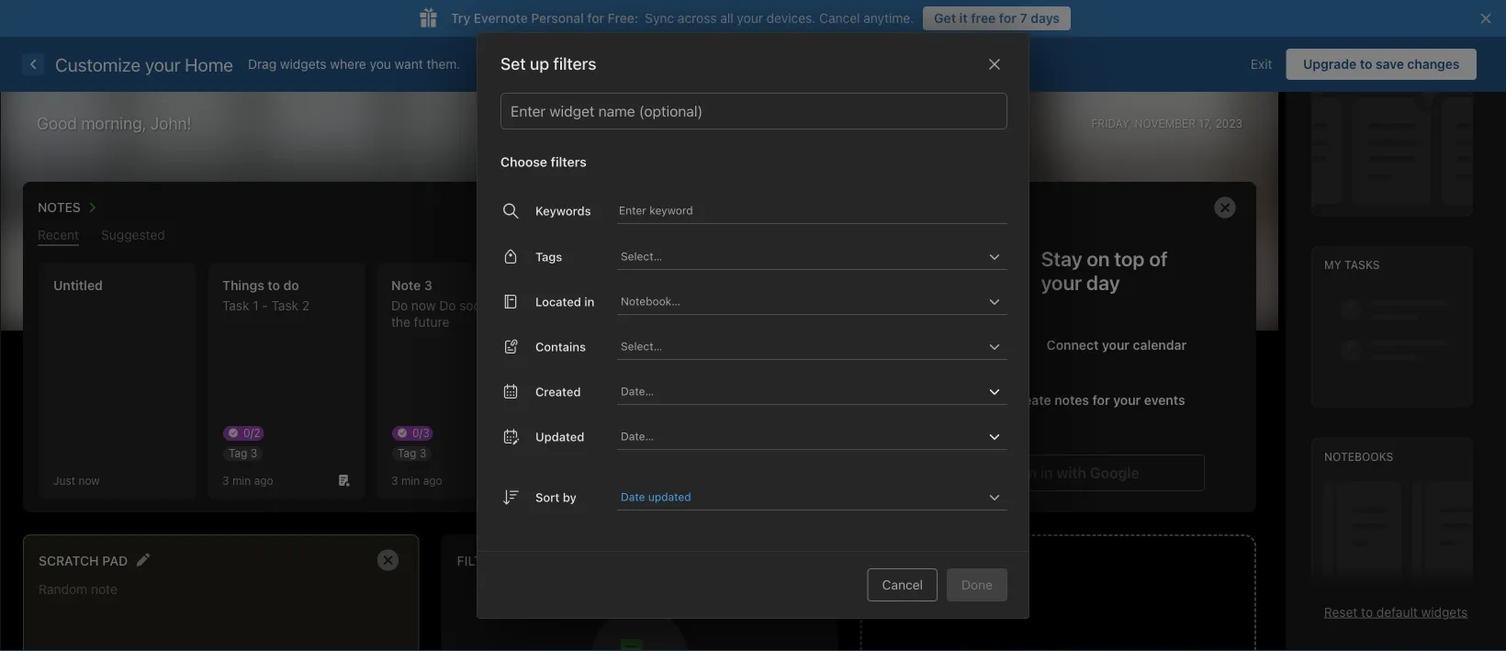 Task type: locate. For each thing, give the bounding box(es) containing it.
 input text field inside contains field
[[619, 334, 984, 359]]

Enter widget name (optional) text field
[[509, 94, 1000, 129]]

filters right choose
[[551, 154, 587, 170]]

tags
[[536, 250, 563, 263]]

1 vertical spatial filters
[[551, 154, 587, 170]]

reset to default widgets button
[[1325, 605, 1469, 620]]

1 vertical spatial cancel
[[883, 577, 923, 593]]

0 horizontal spatial for
[[587, 11, 605, 26]]

2023
[[1216, 117, 1243, 130]]

date… right created
[[621, 385, 654, 398]]

 input text field inside tags 'field'
[[619, 243, 984, 269]]

up
[[530, 54, 550, 74]]

 input text field inside the sort by field
[[696, 484, 984, 510]]

november
[[1135, 117, 1196, 130]]

widgets
[[280, 57, 327, 72], [1422, 605, 1469, 620]]

updated
[[536, 430, 585, 444]]

 input text field down date… 'field'
[[696, 484, 984, 510]]

 input text field down  input text box
[[619, 334, 984, 359]]

my tasks
[[1325, 258, 1381, 271]]

tasks
[[1345, 258, 1381, 271]]

them.
[[427, 57, 461, 72]]

1 vertical spatial  input text field
[[619, 334, 984, 359]]

filtered notes
[[457, 553, 562, 569]]

1 horizontal spatial remove image
[[789, 542, 825, 579]]

done button
[[947, 569, 1008, 602]]

for left 7
[[1000, 11, 1017, 26]]

 input text field down 'enter keyword' field on the top of page
[[619, 243, 984, 269]]

filters
[[554, 54, 597, 74], [551, 154, 587, 170]]

0 vertical spatial date…
[[621, 385, 654, 398]]

reset
[[1325, 605, 1358, 620]]

upgrade
[[1304, 57, 1357, 72]]

0 horizontal spatial remove image
[[370, 542, 407, 579]]

free
[[971, 11, 996, 26]]

changes
[[1408, 57, 1460, 72]]

 input text field
[[619, 243, 984, 269], [619, 334, 984, 359], [696, 484, 984, 510]]

0 vertical spatial widgets
[[280, 57, 327, 72]]

cancel
[[820, 11, 860, 26], [883, 577, 923, 593]]

updated
[[649, 491, 692, 504]]

0 vertical spatial to
[[1361, 57, 1373, 72]]

to right "reset"
[[1362, 605, 1374, 620]]

contains
[[536, 340, 586, 354]]

date… up date
[[621, 430, 654, 443]]

keywords
[[536, 204, 591, 218]]

2 vertical spatial  input text field
[[696, 484, 984, 510]]

0 vertical spatial  input text field
[[619, 243, 984, 269]]

friday, november 17, 2023
[[1092, 117, 1243, 130]]

1 for from the left
[[587, 11, 605, 26]]

scratch pad
[[39, 553, 128, 569]]

remove image
[[1207, 189, 1244, 226], [370, 542, 407, 579], [789, 542, 825, 579]]

Updated Date picker field
[[617, 424, 1031, 450]]

to
[[1361, 57, 1373, 72], [1362, 605, 1374, 620]]

my
[[1325, 258, 1342, 271]]

get it free for 7 days button
[[924, 6, 1071, 30]]

cancel left done
[[883, 577, 923, 593]]

choose
[[501, 154, 548, 170]]

your right all
[[737, 11, 763, 26]]

try evernote personal for free: sync across all your devices. cancel anytime.
[[451, 11, 914, 26]]

widgets right drag
[[280, 57, 327, 72]]

friday,
[[1092, 117, 1132, 130]]

good morning, john!
[[37, 113, 192, 133]]

7
[[1020, 11, 1028, 26]]

notebooks
[[1325, 450, 1394, 463]]

date… for updated
[[621, 430, 654, 443]]

to inside button
[[1361, 57, 1373, 72]]

good
[[37, 113, 77, 133]]

1 vertical spatial your
[[145, 53, 181, 75]]

1 date… from the top
[[621, 385, 654, 398]]

for inside button
[[1000, 11, 1017, 26]]

date…
[[621, 385, 654, 398], [621, 430, 654, 443]]

date… inside 'field'
[[621, 430, 654, 443]]

1 horizontal spatial for
[[1000, 11, 1017, 26]]

filters right the up
[[554, 54, 597, 74]]

home
[[185, 53, 233, 75]]

2 date… from the top
[[621, 430, 654, 443]]

Created Date picker field
[[617, 379, 1031, 405]]

date… for created
[[621, 385, 654, 398]]

evernote
[[474, 11, 528, 26]]

1 vertical spatial date…
[[621, 430, 654, 443]]

for
[[587, 11, 605, 26], [1000, 11, 1017, 26]]

to left the save
[[1361, 57, 1373, 72]]

1 horizontal spatial cancel
[[883, 577, 923, 593]]

customize
[[55, 53, 141, 75]]

date
[[621, 491, 645, 504]]

default
[[1377, 605, 1418, 620]]

edit widget title image
[[136, 553, 150, 567]]

for left free: at the left top
[[587, 11, 605, 26]]

to for reset
[[1362, 605, 1374, 620]]

0 vertical spatial your
[[737, 11, 763, 26]]

it
[[960, 11, 968, 26]]

 input text field for tags
[[619, 243, 984, 269]]

reset to default widgets
[[1325, 605, 1469, 620]]

sort by
[[536, 490, 577, 504]]

date updated
[[621, 491, 692, 504]]

0 horizontal spatial your
[[145, 53, 181, 75]]

widgets right 'default'
[[1422, 605, 1469, 620]]

scratch pad button
[[39, 549, 128, 572]]

get
[[935, 11, 957, 26]]

filtered
[[457, 553, 515, 569]]

cancel right devices.
[[820, 11, 860, 26]]

0 vertical spatial cancel
[[820, 11, 860, 26]]

customize your home
[[55, 53, 233, 75]]

for for 7
[[1000, 11, 1017, 26]]

all
[[721, 11, 734, 26]]

your
[[737, 11, 763, 26], [145, 53, 181, 75]]

in
[[585, 295, 595, 308]]

2 for from the left
[[1000, 11, 1017, 26]]

1 vertical spatial to
[[1362, 605, 1374, 620]]

date… inside "created date picker" field
[[621, 385, 654, 398]]

your left the home
[[145, 53, 181, 75]]

1 horizontal spatial widgets
[[1422, 605, 1469, 620]]



Task type: vqa. For each thing, say whether or not it's contained in the screenshot.
first Size from the left
no



Task type: describe. For each thing, give the bounding box(es) containing it.
exit button
[[1238, 49, 1287, 80]]

done
[[962, 577, 993, 593]]

remove image for scratch pad
[[370, 542, 407, 579]]

1 vertical spatial widgets
[[1422, 605, 1469, 620]]

upgrade to save changes button
[[1287, 49, 1477, 80]]

scratch
[[39, 553, 99, 569]]

want
[[395, 57, 423, 72]]

cancel button
[[868, 569, 938, 602]]

save
[[1376, 57, 1405, 72]]

drag widgets where you want them.
[[248, 57, 461, 72]]

Enter keyword field
[[617, 203, 1008, 224]]

choose filters
[[501, 154, 587, 170]]

days
[[1031, 11, 1060, 26]]

free:
[[608, 11, 639, 26]]

Sort by field
[[617, 484, 1008, 511]]

filtered notes button
[[457, 549, 562, 572]]

try
[[451, 11, 471, 26]]

0 horizontal spatial widgets
[[280, 57, 327, 72]]

remove image for filtered notes
[[789, 542, 825, 579]]

to for upgrade
[[1361, 57, 1373, 72]]

upgrade to save changes
[[1304, 57, 1460, 72]]

exit
[[1251, 57, 1273, 72]]

created
[[536, 385, 581, 399]]

Tags field
[[617, 243, 1008, 270]]

set up filters
[[501, 54, 597, 74]]

get it free for 7 days
[[935, 11, 1060, 26]]

0 vertical spatial filters
[[554, 54, 597, 74]]

anytime.
[[864, 11, 914, 26]]

you
[[370, 57, 391, 72]]

close image
[[984, 53, 1006, 75]]

for for free:
[[587, 11, 605, 26]]

located in
[[536, 295, 595, 308]]

sort
[[536, 490, 560, 504]]

pad
[[102, 553, 128, 569]]

devices.
[[767, 11, 816, 26]]

date updated button
[[621, 486, 694, 508]]

 input text field for contains
[[619, 334, 984, 359]]

Contains field
[[617, 334, 1008, 360]]

0 horizontal spatial cancel
[[820, 11, 860, 26]]

where
[[330, 57, 366, 72]]

2 horizontal spatial remove image
[[1207, 189, 1244, 226]]

 input text field
[[619, 289, 984, 314]]

notes
[[519, 553, 562, 569]]

across
[[678, 11, 717, 26]]

drag
[[248, 57, 277, 72]]

located
[[536, 295, 581, 308]]

cancel inside button
[[883, 577, 923, 593]]

1 horizontal spatial your
[[737, 11, 763, 26]]

morning,
[[81, 113, 147, 133]]

sync
[[645, 11, 675, 26]]

by
[[563, 490, 577, 504]]

set
[[501, 54, 526, 74]]

john!
[[151, 113, 192, 133]]

17,
[[1199, 117, 1213, 130]]

Located in field
[[617, 289, 1008, 315]]

personal
[[531, 11, 584, 26]]



